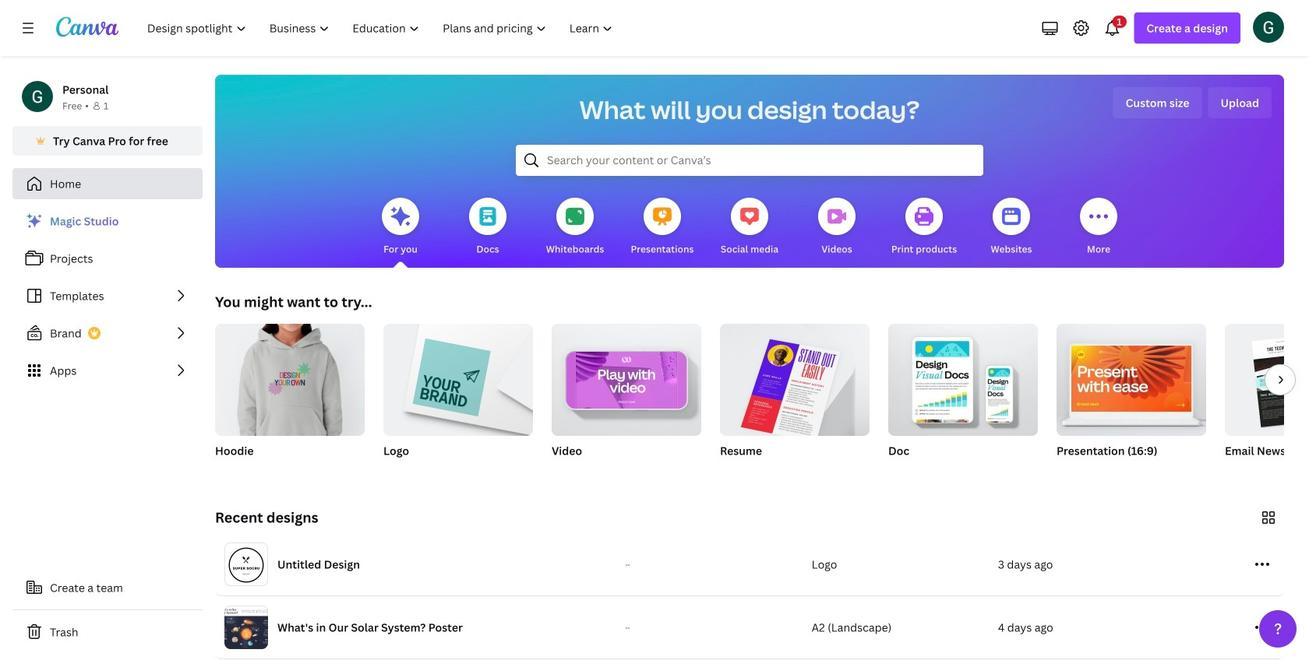 Task type: describe. For each thing, give the bounding box(es) containing it.
top level navigation element
[[137, 12, 626, 44]]



Task type: locate. For each thing, give the bounding box(es) containing it.
list
[[12, 206, 203, 387]]

group
[[215, 318, 365, 479], [215, 318, 365, 436], [383, 318, 533, 479], [383, 318, 533, 436], [552, 318, 701, 479], [552, 318, 701, 436], [720, 318, 870, 479], [720, 318, 870, 443], [888, 324, 1038, 479], [888, 324, 1038, 436], [1057, 324, 1206, 479], [1225, 324, 1309, 479]]

None search field
[[516, 145, 984, 176]]

Search search field
[[547, 146, 952, 175]]

greg robinson image
[[1253, 11, 1284, 43]]



Task type: vqa. For each thing, say whether or not it's contained in the screenshot.
Search Search Field
yes



